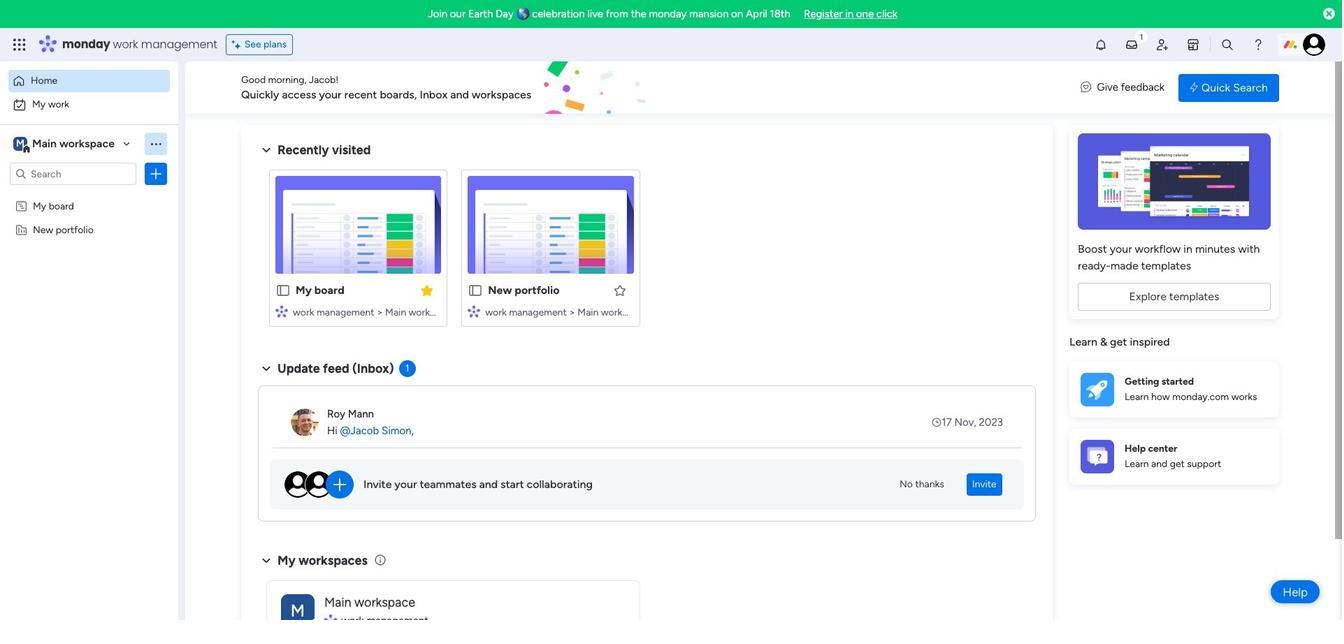 Task type: describe. For each thing, give the bounding box(es) containing it.
remove from favorites image
[[420, 283, 434, 297]]

1 element
[[399, 361, 416, 377]]

templates image image
[[1082, 134, 1267, 230]]

1 image
[[1135, 29, 1148, 44]]

add to favorites image
[[613, 283, 627, 297]]

search everything image
[[1220, 38, 1234, 52]]

1 vertical spatial option
[[8, 94, 170, 116]]

see plans image
[[232, 37, 244, 52]]

workspace image inside workspace selection element
[[13, 136, 27, 152]]

quick search results list box
[[258, 159, 1036, 344]]

component image
[[468, 305, 480, 318]]

v2 user feedback image
[[1081, 80, 1091, 96]]

component image
[[275, 305, 288, 318]]

roy mann image
[[291, 409, 319, 437]]

options image
[[149, 167, 163, 181]]

help center element
[[1069, 429, 1279, 485]]

public board image
[[468, 283, 483, 298]]

close recently visited image
[[258, 142, 275, 159]]

monday marketplace image
[[1186, 38, 1200, 52]]



Task type: locate. For each thing, give the bounding box(es) containing it.
close update feed (inbox) image
[[258, 361, 275, 377]]

notifications image
[[1094, 38, 1108, 52]]

v2 bolt switch image
[[1190, 80, 1198, 95]]

getting started element
[[1069, 362, 1279, 418]]

0 vertical spatial option
[[8, 70, 170, 92]]

help image
[[1251, 38, 1265, 52]]

public board image
[[275, 283, 291, 298]]

workspace image
[[13, 136, 27, 152], [281, 594, 315, 621]]

select product image
[[13, 38, 27, 52]]

workspace selection element
[[13, 136, 117, 154]]

2 vertical spatial option
[[0, 193, 178, 196]]

jacob simon image
[[1303, 34, 1325, 56]]

invite members image
[[1155, 38, 1169, 52]]

1 horizontal spatial workspace image
[[281, 594, 315, 621]]

1 vertical spatial workspace image
[[281, 594, 315, 621]]

close my workspaces image
[[258, 553, 275, 569]]

Search in workspace field
[[29, 166, 117, 182]]

list box
[[0, 191, 178, 430]]

0 vertical spatial workspace image
[[13, 136, 27, 152]]

0 horizontal spatial workspace image
[[13, 136, 27, 152]]

option
[[8, 70, 170, 92], [8, 94, 170, 116], [0, 193, 178, 196]]

update feed image
[[1125, 38, 1139, 52]]

workspace options image
[[149, 137, 163, 151]]



Task type: vqa. For each thing, say whether or not it's contained in the screenshot.
notifications to the left
no



